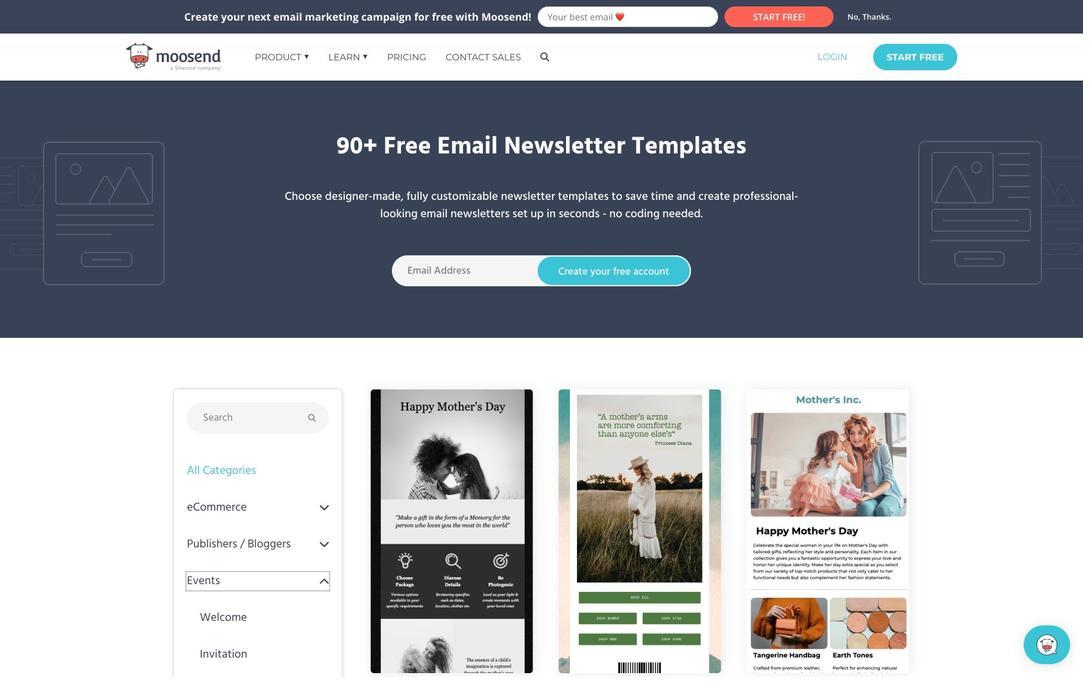 Task type: vqa. For each thing, say whether or not it's contained in the screenshot.
MOOSEND EMAIL MARKETING SOFTWARE image
no



Task type: describe. For each thing, give the bounding box(es) containing it.
Email Address email field
[[392, 255, 566, 286]]

moosend email marketing and marketing automation software image
[[126, 43, 221, 71]]

search image
[[540, 53, 549, 62]]



Task type: locate. For each thing, give the bounding box(es) containing it.
None submit
[[301, 409, 319, 428]]

Your best email ❤️ text field
[[538, 6, 718, 27]]

Search text field
[[187, 402, 329, 433]]



